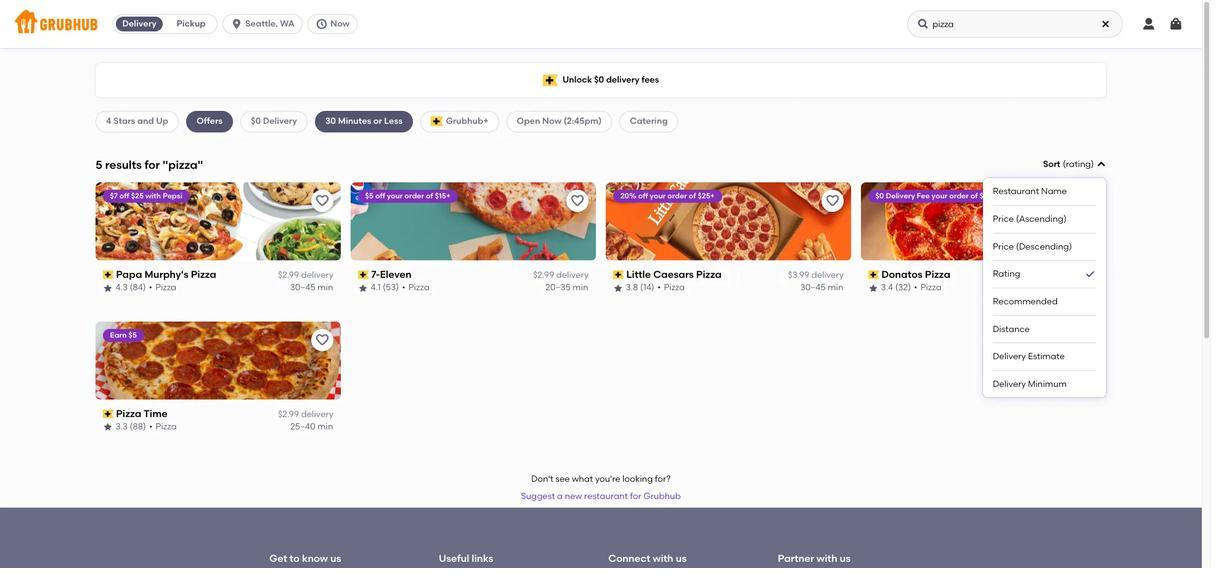 Task type: describe. For each thing, give the bounding box(es) containing it.
caesars
[[654, 269, 694, 280]]

(descending)
[[1017, 241, 1073, 252]]

$0 for $0 delivery fee your order of $15+
[[876, 192, 885, 200]]

price (descending)
[[993, 241, 1073, 252]]

• for caesars
[[658, 283, 661, 293]]

• for eleven
[[403, 283, 406, 293]]

$7
[[110, 192, 118, 200]]

pizza time logo image
[[96, 322, 341, 400]]

20% off your order of $25+
[[621, 192, 716, 200]]

name
[[1042, 186, 1068, 197]]

$0 for $0 delivery
[[251, 116, 261, 127]]

us for connect with us
[[676, 553, 687, 565]]

now button
[[308, 14, 363, 34]]

restaurant name
[[993, 186, 1068, 197]]

and
[[137, 116, 154, 127]]

star icon image for donatos pizza
[[869, 283, 879, 293]]

subscription pass image for donatos pizza
[[869, 271, 880, 279]]

25–40 min for pizza time
[[291, 422, 334, 432]]

$3.99 delivery
[[788, 270, 844, 281]]

restaurant
[[993, 186, 1040, 197]]

donatos pizza
[[882, 269, 951, 280]]

don't see what you're looking for?
[[532, 474, 671, 485]]

looking
[[623, 474, 653, 485]]

subscription pass image for pizza time
[[103, 410, 114, 419]]

(84)
[[130, 283, 146, 293]]

3.3 (88)
[[116, 422, 146, 432]]

rating
[[1066, 159, 1092, 170]]

• for time
[[149, 422, 153, 432]]

(
[[1063, 159, 1066, 170]]

3 order from the left
[[950, 192, 970, 200]]

1 horizontal spatial $0
[[594, 75, 604, 85]]

delivery for pizza time
[[301, 409, 334, 420]]

30 minutes or less
[[326, 116, 403, 127]]

3.4 (32)
[[882, 283, 912, 293]]

fees
[[642, 75, 659, 85]]

seattle,
[[245, 18, 278, 29]]

earn
[[110, 331, 127, 340]]

)
[[1092, 159, 1095, 170]]

little caesars pizza
[[627, 269, 722, 280]]

• pizza for eleven
[[403, 283, 430, 293]]

0 vertical spatial for
[[145, 158, 160, 172]]

papa murphy's pizza logo image
[[96, 182, 341, 261]]

for?
[[655, 474, 671, 485]]

pizza time
[[116, 408, 168, 420]]

4 stars and up
[[106, 116, 168, 127]]

(88)
[[130, 422, 146, 432]]

get
[[269, 553, 287, 565]]

for inside suggest a new restaurant for grubhub button
[[630, 492, 642, 502]]

20–35 min
[[546, 283, 589, 293]]

see
[[556, 474, 570, 485]]

3.8
[[627, 283, 639, 293]]

fee
[[918, 192, 931, 200]]

useful links
[[439, 553, 494, 565]]

price for price (ascending)
[[993, 214, 1015, 224]]

delivery left 30
[[263, 116, 297, 127]]

• for pizza
[[915, 283, 918, 293]]

time
[[144, 408, 168, 420]]

1 us from the left
[[330, 553, 341, 565]]

unlock $0 delivery fees
[[563, 75, 659, 85]]

with for partner with us
[[817, 553, 838, 565]]

recommended
[[993, 297, 1058, 307]]

30
[[326, 116, 336, 127]]

• pizza for caesars
[[658, 283, 686, 293]]

your for caesars
[[650, 192, 666, 200]]

off for papa
[[120, 192, 130, 200]]

pizza down eleven
[[409, 283, 430, 293]]

minimum
[[1029, 379, 1067, 390]]

(2:45pm)
[[564, 116, 602, 127]]

subscription pass image for papa murphy's pizza
[[103, 271, 114, 279]]

results
[[105, 158, 142, 172]]

Search for food, convenience, alcohol... search field
[[908, 10, 1124, 38]]

save this restaurant button for 7-eleven
[[567, 190, 589, 212]]

your for eleven
[[387, 192, 403, 200]]

delivery for donatos pizza
[[1067, 270, 1100, 281]]

$2.99 delivery for papa murphy's pizza
[[278, 270, 334, 281]]

(14)
[[641, 283, 655, 293]]

seattle, wa button
[[223, 14, 308, 34]]

7-eleven logo image
[[351, 182, 596, 261]]

2 horizontal spatial svg image
[[1169, 17, 1184, 31]]

little
[[627, 269, 652, 280]]

what
[[572, 474, 593, 485]]

5 results for "pizza"
[[96, 158, 203, 172]]

or
[[374, 116, 382, 127]]

get to know us
[[269, 553, 341, 565]]

donatos
[[882, 269, 923, 280]]

links
[[472, 553, 494, 565]]

delivery for 7-eleven
[[557, 270, 589, 281]]

20–35
[[546, 283, 571, 293]]

5
[[96, 158, 102, 172]]

min for little caesars pizza
[[829, 283, 844, 293]]

1 horizontal spatial svg image
[[1097, 160, 1107, 170]]

rating option
[[993, 261, 1097, 289]]

estimate
[[1029, 352, 1065, 362]]

order for eleven
[[405, 192, 425, 200]]

don't
[[532, 474, 554, 485]]

partner
[[778, 553, 815, 565]]

suggest
[[521, 492, 555, 502]]

you're
[[595, 474, 621, 485]]

earn $5
[[110, 331, 137, 340]]

min for papa murphy's pizza
[[318, 283, 334, 293]]

pickup button
[[165, 14, 217, 34]]

30–45 for little caesars pizza
[[801, 283, 826, 293]]

4
[[106, 116, 111, 127]]

minutes
[[338, 116, 372, 127]]

less
[[384, 116, 403, 127]]

price for price (descending)
[[993, 241, 1015, 252]]

main navigation navigation
[[0, 0, 1202, 48]]

delivery for delivery estimate
[[993, 352, 1027, 362]]

30–45 min for papa murphy's pizza
[[291, 283, 334, 293]]

$3.99
[[788, 270, 810, 281]]

subscription pass image
[[358, 271, 369, 279]]

off for 7-
[[376, 192, 386, 200]]

a
[[557, 492, 563, 502]]

grubhub+
[[446, 116, 489, 127]]

save this restaurant image for papa murphy's pizza
[[315, 193, 330, 208]]

pepsi
[[163, 192, 183, 200]]

7-
[[372, 269, 380, 280]]

delivery for delivery
[[122, 18, 156, 29]]

of for eleven
[[426, 192, 434, 200]]

$0 delivery fee your order of $15+
[[876, 192, 996, 200]]

• pizza for pizza
[[915, 283, 942, 293]]

donatos pizza logo image
[[861, 182, 1107, 261]]

unlock
[[563, 75, 592, 85]]

rating
[[993, 269, 1021, 280]]

$25
[[131, 192, 144, 200]]

useful
[[439, 553, 470, 565]]



Task type: locate. For each thing, give the bounding box(es) containing it.
3 us from the left
[[840, 553, 851, 565]]

1 vertical spatial $5
[[129, 331, 137, 340]]

list box containing restaurant name
[[993, 178, 1097, 398]]

with
[[146, 192, 161, 200], [653, 553, 674, 565], [817, 553, 838, 565]]

1 horizontal spatial order
[[668, 192, 688, 200]]

25–40 min for donatos pizza
[[1057, 283, 1100, 293]]

connect with us
[[609, 553, 687, 565]]

us right partner
[[840, 553, 851, 565]]

2 order from the left
[[668, 192, 688, 200]]

suggest a new restaurant for grubhub
[[521, 492, 681, 502]]

grubhub plus flag logo image left unlock
[[543, 74, 558, 86]]

3.8 (14)
[[627, 283, 655, 293]]

none field inside 5 results for "pizza" 'main content'
[[984, 159, 1107, 398]]

2 vertical spatial $0
[[876, 192, 885, 200]]

$0 right unlock
[[594, 75, 604, 85]]

little caesars pizza logo image
[[606, 182, 852, 261]]

pizza down papa murphy's pizza
[[156, 283, 177, 293]]

0 vertical spatial price
[[993, 214, 1015, 224]]

min for 7-eleven
[[573, 283, 589, 293]]

for down looking
[[630, 492, 642, 502]]

0 vertical spatial $0
[[594, 75, 604, 85]]

7-eleven
[[372, 269, 412, 280]]

1 $15+ from the left
[[435, 192, 451, 200]]

2 off from the left
[[376, 192, 386, 200]]

1 price from the top
[[993, 214, 1015, 224]]

sort ( rating )
[[1044, 159, 1095, 170]]

wa
[[280, 18, 295, 29]]

0 vertical spatial $5
[[366, 192, 374, 200]]

delivery for little caesars pizza
[[812, 270, 844, 281]]

subscription pass image left "papa" on the left top
[[103, 271, 114, 279]]

for right results
[[145, 158, 160, 172]]

delivery for papa murphy's pizza
[[301, 270, 334, 281]]

delivery estimate
[[993, 352, 1065, 362]]

(ascending)
[[1017, 214, 1067, 224]]

• pizza down papa murphy's pizza
[[149, 283, 177, 293]]

25–40 min
[[1057, 283, 1100, 293], [291, 422, 334, 432]]

pizza
[[191, 269, 217, 280], [697, 269, 722, 280], [926, 269, 951, 280], [156, 283, 177, 293], [409, 283, 430, 293], [665, 283, 686, 293], [921, 283, 942, 293], [116, 408, 142, 420], [156, 422, 177, 432]]

seattle, wa
[[245, 18, 295, 29]]

suggest a new restaurant for grubhub button
[[516, 486, 687, 508]]

"pizza"
[[163, 158, 203, 172]]

2 horizontal spatial of
[[971, 192, 979, 200]]

distance
[[993, 324, 1030, 335]]

2 horizontal spatial your
[[932, 192, 948, 200]]

(32)
[[896, 283, 912, 293]]

1 horizontal spatial $15+
[[980, 192, 996, 200]]

$0
[[594, 75, 604, 85], [251, 116, 261, 127], [876, 192, 885, 200]]

min for pizza time
[[318, 422, 334, 432]]

• right (53) at the left
[[403, 283, 406, 293]]

2 horizontal spatial $0
[[876, 192, 885, 200]]

now inside button
[[331, 18, 350, 29]]

star icon image left 3.3
[[103, 423, 113, 433]]

save this restaurant image
[[1081, 193, 1096, 208]]

save this restaurant button for little caesars pizza
[[822, 190, 844, 212]]

star icon image left 4.3
[[103, 283, 113, 293]]

price down restaurant
[[993, 214, 1015, 224]]

0 vertical spatial grubhub plus flag logo image
[[543, 74, 558, 86]]

1 horizontal spatial $5
[[366, 192, 374, 200]]

1 vertical spatial price
[[993, 241, 1015, 252]]

• right (32)
[[915, 283, 918, 293]]

0 horizontal spatial 30–45
[[291, 283, 316, 293]]

1 order from the left
[[405, 192, 425, 200]]

us right connect
[[676, 553, 687, 565]]

0 horizontal spatial order
[[405, 192, 425, 200]]

delivery left fee
[[887, 192, 916, 200]]

30–45 for papa murphy's pizza
[[291, 283, 316, 293]]

1 horizontal spatial grubhub plus flag logo image
[[543, 74, 558, 86]]

0 horizontal spatial for
[[145, 158, 160, 172]]

2 of from the left
[[689, 192, 697, 200]]

with right $25
[[146, 192, 161, 200]]

list box
[[993, 178, 1097, 398]]

$5
[[366, 192, 374, 200], [129, 331, 137, 340]]

20%
[[621, 192, 637, 200]]

pizza right murphy's
[[191, 269, 217, 280]]

min
[[318, 283, 334, 293], [573, 283, 589, 293], [829, 283, 844, 293], [1084, 283, 1100, 293], [318, 422, 334, 432]]

1 30–45 from the left
[[291, 283, 316, 293]]

2 30–45 min from the left
[[801, 283, 844, 293]]

(53)
[[383, 283, 399, 293]]

delivery
[[606, 75, 640, 85], [301, 270, 334, 281], [557, 270, 589, 281], [812, 270, 844, 281], [1067, 270, 1100, 281], [301, 409, 334, 420]]

murphy's
[[145, 269, 189, 280]]

0 horizontal spatial grubhub plus flag logo image
[[431, 117, 444, 127]]

pizza down time
[[156, 422, 177, 432]]

0 horizontal spatial 25–40
[[291, 422, 316, 432]]

save this restaurant button
[[311, 190, 334, 212], [567, 190, 589, 212], [822, 190, 844, 212], [1077, 190, 1100, 212], [311, 329, 334, 351]]

1 off from the left
[[120, 192, 130, 200]]

none field containing sort
[[984, 159, 1107, 398]]

pizza down donatos pizza
[[921, 283, 942, 293]]

1 horizontal spatial 25–40 min
[[1057, 283, 1100, 293]]

your
[[387, 192, 403, 200], [650, 192, 666, 200], [932, 192, 948, 200]]

• pizza for murphy's
[[149, 283, 177, 293]]

2 horizontal spatial order
[[950, 192, 970, 200]]

$2.99 delivery for 7-eleven
[[533, 270, 589, 281]]

pizza right caesars
[[697, 269, 722, 280]]

$2.99 delivery for pizza time
[[278, 409, 334, 420]]

star icon image for 7-eleven
[[358, 283, 368, 293]]

4.1
[[371, 283, 381, 293]]

$1.49 delivery
[[1046, 270, 1100, 281]]

1 your from the left
[[387, 192, 403, 200]]

$15+
[[435, 192, 451, 200], [980, 192, 996, 200]]

pizza right the donatos
[[926, 269, 951, 280]]

save this restaurant image
[[315, 193, 330, 208], [570, 193, 585, 208], [826, 193, 841, 208], [315, 333, 330, 348]]

2 your from the left
[[650, 192, 666, 200]]

grubhub plus flag logo image
[[543, 74, 558, 86], [431, 117, 444, 127]]

now
[[331, 18, 350, 29], [543, 116, 562, 127]]

save this restaurant image for pizza time
[[315, 333, 330, 348]]

1 vertical spatial grubhub plus flag logo image
[[431, 117, 444, 127]]

5 results for "pizza" main content
[[0, 48, 1202, 569]]

partner with us
[[778, 553, 851, 565]]

stars
[[113, 116, 135, 127]]

$0 right offers
[[251, 116, 261, 127]]

grubhub plus flag logo image left grubhub+ at the top left of the page
[[431, 117, 444, 127]]

2 price from the top
[[993, 241, 1015, 252]]

2 $15+ from the left
[[980, 192, 996, 200]]

$2.99
[[278, 270, 299, 281], [533, 270, 554, 281], [278, 409, 299, 420]]

3 off from the left
[[639, 192, 649, 200]]

$0 delivery
[[251, 116, 297, 127]]

save this restaurant image for little caesars pizza
[[826, 193, 841, 208]]

pizza up 3.3 (88)
[[116, 408, 142, 420]]

0 horizontal spatial of
[[426, 192, 434, 200]]

us for partner with us
[[840, 553, 851, 565]]

3 your from the left
[[932, 192, 948, 200]]

0 horizontal spatial off
[[120, 192, 130, 200]]

us right know
[[330, 553, 341, 565]]

delivery down distance
[[993, 352, 1027, 362]]

grubhub plus flag logo image for unlock $0 delivery fees
[[543, 74, 558, 86]]

2 us from the left
[[676, 553, 687, 565]]

delivery for delivery minimum
[[993, 379, 1027, 390]]

star icon image for pizza time
[[103, 423, 113, 433]]

svg image
[[1142, 17, 1157, 31], [231, 18, 243, 30], [316, 18, 328, 30], [1101, 19, 1111, 29]]

30–45 min for little caesars pizza
[[801, 283, 844, 293]]

check icon image
[[1085, 268, 1097, 281]]

• pizza down caesars
[[658, 283, 686, 293]]

25–40 for pizza time
[[291, 422, 316, 432]]

with right partner
[[817, 553, 838, 565]]

delivery left pickup
[[122, 18, 156, 29]]

0 horizontal spatial $5
[[129, 331, 137, 340]]

star icon image
[[103, 283, 113, 293], [358, 283, 368, 293], [614, 283, 623, 293], [869, 283, 879, 293], [103, 423, 113, 433]]

0 horizontal spatial 30–45 min
[[291, 283, 334, 293]]

with right connect
[[653, 553, 674, 565]]

list box inside 5 results for "pizza" 'main content'
[[993, 178, 1097, 398]]

of for caesars
[[689, 192, 697, 200]]

0 horizontal spatial now
[[331, 18, 350, 29]]

svg image inside "now" button
[[316, 18, 328, 30]]

papa murphy's pizza
[[116, 269, 217, 280]]

0 vertical spatial now
[[331, 18, 350, 29]]

now inside 5 results for "pizza" 'main content'
[[543, 116, 562, 127]]

save this restaurant button for pizza time
[[311, 329, 334, 351]]

offers
[[197, 116, 223, 127]]

• pizza down eleven
[[403, 283, 430, 293]]

now right wa
[[331, 18, 350, 29]]

star icon image left 3.8
[[614, 283, 623, 293]]

30–45 min
[[291, 283, 334, 293], [801, 283, 844, 293]]

1 vertical spatial 25–40 min
[[291, 422, 334, 432]]

1 of from the left
[[426, 192, 434, 200]]

1 horizontal spatial your
[[650, 192, 666, 200]]

•
[[149, 283, 153, 293], [403, 283, 406, 293], [658, 283, 661, 293], [915, 283, 918, 293], [149, 422, 153, 432]]

$1.49
[[1046, 270, 1065, 281]]

$25+
[[699, 192, 716, 200]]

star icon image for papa murphy's pizza
[[103, 283, 113, 293]]

subscription pass image left the donatos
[[869, 271, 880, 279]]

0 horizontal spatial with
[[146, 192, 161, 200]]

of
[[426, 192, 434, 200], [689, 192, 697, 200], [971, 192, 979, 200]]

save this restaurant image for 7-eleven
[[570, 193, 585, 208]]

• pizza
[[149, 283, 177, 293], [403, 283, 430, 293], [658, 283, 686, 293], [915, 283, 942, 293], [149, 422, 177, 432]]

$2.99 for pizza time
[[278, 409, 299, 420]]

1 vertical spatial $0
[[251, 116, 261, 127]]

1 horizontal spatial 30–45 min
[[801, 283, 844, 293]]

eleven
[[380, 269, 412, 280]]

svg image
[[1169, 17, 1184, 31], [918, 18, 930, 30], [1097, 160, 1107, 170]]

star icon image for little caesars pizza
[[614, 283, 623, 293]]

0 horizontal spatial 25–40 min
[[291, 422, 334, 432]]

price up rating
[[993, 241, 1015, 252]]

0 vertical spatial 25–40 min
[[1057, 283, 1100, 293]]

now right open
[[543, 116, 562, 127]]

subscription pass image
[[103, 271, 114, 279], [614, 271, 624, 279], [869, 271, 880, 279], [103, 410, 114, 419]]

papa
[[116, 269, 143, 280]]

25–40 for donatos pizza
[[1057, 283, 1082, 293]]

• pizza down time
[[149, 422, 177, 432]]

delivery down delivery estimate
[[993, 379, 1027, 390]]

3.3
[[116, 422, 128, 432]]

0 horizontal spatial us
[[330, 553, 341, 565]]

0 horizontal spatial $0
[[251, 116, 261, 127]]

star icon image left 3.4
[[869, 283, 879, 293]]

grubhub
[[644, 492, 681, 502]]

1 horizontal spatial of
[[689, 192, 697, 200]]

restaurant
[[585, 492, 628, 502]]

• right (84)
[[149, 283, 153, 293]]

2 30–45 from the left
[[801, 283, 826, 293]]

$7 off $25 with pepsi
[[110, 192, 183, 200]]

pickup
[[177, 18, 206, 29]]

subscription pass image left pizza time
[[103, 410, 114, 419]]

$2.99 for 7-eleven
[[533, 270, 554, 281]]

grubhub plus flag logo image for grubhub+
[[431, 117, 444, 127]]

1 horizontal spatial for
[[630, 492, 642, 502]]

open now (2:45pm)
[[517, 116, 602, 127]]

1 30–45 min from the left
[[291, 283, 334, 293]]

2 horizontal spatial us
[[840, 553, 851, 565]]

1 vertical spatial now
[[543, 116, 562, 127]]

4.3 (84)
[[116, 283, 146, 293]]

1 horizontal spatial with
[[653, 553, 674, 565]]

0 horizontal spatial svg image
[[918, 18, 930, 30]]

4.1 (53)
[[371, 283, 399, 293]]

1 vertical spatial for
[[630, 492, 642, 502]]

order for caesars
[[668, 192, 688, 200]]

0 vertical spatial 25–40
[[1057, 283, 1082, 293]]

• pizza for time
[[149, 422, 177, 432]]

$5 off your order of $15+
[[366, 192, 451, 200]]

1 horizontal spatial us
[[676, 553, 687, 565]]

1 horizontal spatial now
[[543, 116, 562, 127]]

3 of from the left
[[971, 192, 979, 200]]

delivery
[[122, 18, 156, 29], [263, 116, 297, 127], [887, 192, 916, 200], [993, 352, 1027, 362], [993, 379, 1027, 390]]

0 horizontal spatial $15+
[[435, 192, 451, 200]]

1 vertical spatial 25–40
[[291, 422, 316, 432]]

1 horizontal spatial 25–40
[[1057, 283, 1082, 293]]

new
[[565, 492, 582, 502]]

delivery minimum
[[993, 379, 1067, 390]]

• right the (88)
[[149, 422, 153, 432]]

min for donatos pizza
[[1084, 283, 1100, 293]]

pizza down little caesars pizza at the top of the page
[[665, 283, 686, 293]]

delivery inside button
[[122, 18, 156, 29]]

subscription pass image left little
[[614, 271, 624, 279]]

with for connect with us
[[653, 553, 674, 565]]

None field
[[984, 159, 1107, 398]]

$2.99 for papa murphy's pizza
[[278, 270, 299, 281]]

3.4
[[882, 283, 894, 293]]

$0 left fee
[[876, 192, 885, 200]]

sort
[[1044, 159, 1061, 170]]

svg image inside seattle, wa button
[[231, 18, 243, 30]]

2 horizontal spatial off
[[639, 192, 649, 200]]

save this restaurant button for papa murphy's pizza
[[311, 190, 334, 212]]

• pizza down donatos pizza
[[915, 283, 942, 293]]

catering
[[630, 116, 668, 127]]

save this restaurant button for donatos pizza
[[1077, 190, 1100, 212]]

star icon image left 4.1
[[358, 283, 368, 293]]

• for murphy's
[[149, 283, 153, 293]]

1 horizontal spatial 30–45
[[801, 283, 826, 293]]

subscription pass image for little caesars pizza
[[614, 271, 624, 279]]

• right (14)
[[658, 283, 661, 293]]

price (ascending)
[[993, 214, 1067, 224]]

0 horizontal spatial your
[[387, 192, 403, 200]]

to
[[290, 553, 300, 565]]

4.3
[[116, 283, 128, 293]]

off for little
[[639, 192, 649, 200]]

1 horizontal spatial off
[[376, 192, 386, 200]]

2 horizontal spatial with
[[817, 553, 838, 565]]



Task type: vqa. For each thing, say whether or not it's contained in the screenshot.


